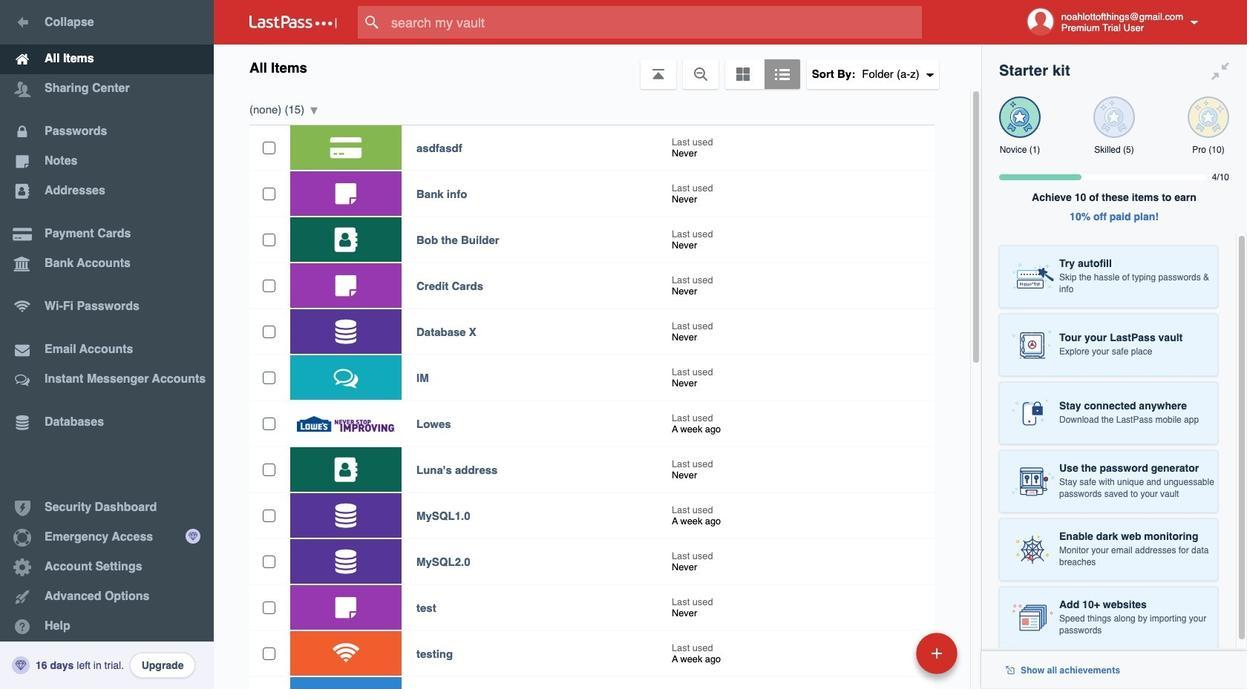 Task type: locate. For each thing, give the bounding box(es) containing it.
search my vault text field
[[358, 6, 951, 39]]

new item element
[[814, 633, 963, 675]]

lastpass image
[[250, 16, 337, 29]]

main navigation navigation
[[0, 0, 214, 690]]

new item navigation
[[814, 629, 967, 690]]



Task type: describe. For each thing, give the bounding box(es) containing it.
vault options navigation
[[214, 45, 982, 89]]

Search search field
[[358, 6, 951, 39]]



Task type: vqa. For each thing, say whether or not it's contained in the screenshot.
New item navigation
yes



